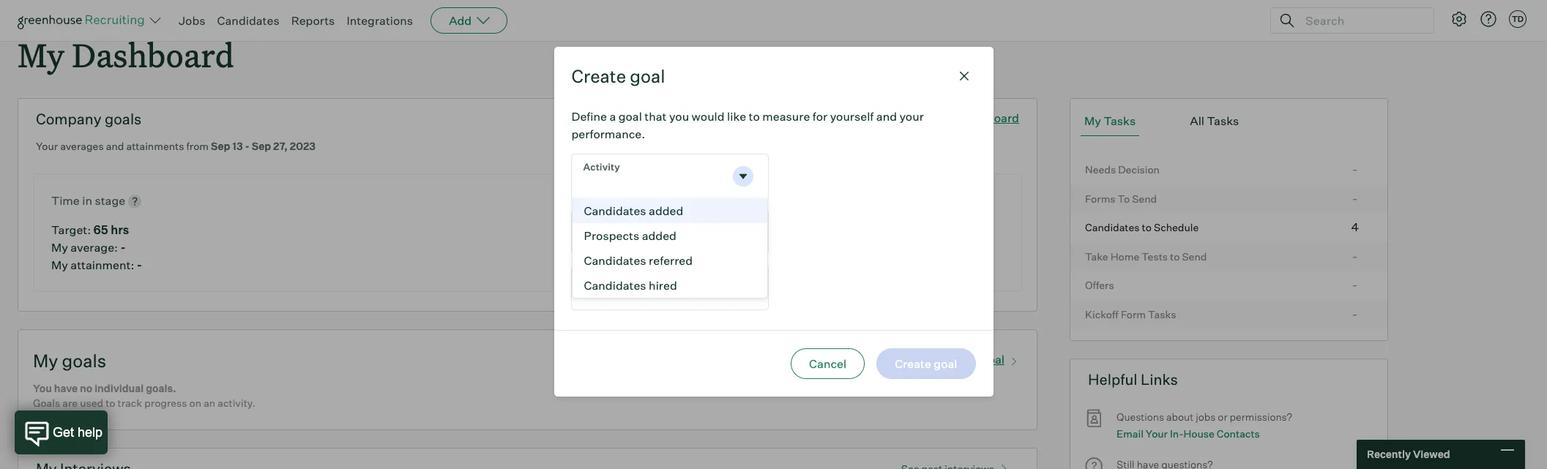 Task type: vqa. For each thing, say whether or not it's contained in the screenshot.
third 'Candidate' from the top of the Agency Email Calendly Email Candidate Availability Request Candidate Email Candidate Interview Confirmation Candidate Rejection Candidate self-schedule request EEOC Request Extending Offer Interviewer Invite
no



Task type: describe. For each thing, give the bounding box(es) containing it.
to right tests
[[1170, 250, 1180, 263]]

that
[[645, 109, 667, 124]]

needs decision
[[1085, 163, 1160, 176]]

form
[[1121, 308, 1146, 321]]

would
[[692, 109, 725, 124]]

averages
[[60, 140, 104, 152]]

forms
[[1085, 192, 1116, 205]]

a
[[610, 109, 616, 124]]

all tasks button
[[1187, 106, 1243, 136]]

2 sep from the left
[[252, 140, 271, 152]]

tests
[[1142, 250, 1168, 263]]

prospects added
[[584, 229, 677, 243]]

prospects
[[584, 229, 640, 243]]

take
[[1085, 250, 1109, 263]]

email
[[1117, 427, 1144, 440]]

questions about jobs or permissions? email your in-house contacts
[[1117, 411, 1293, 440]]

dashboard
[[72, 33, 234, 76]]

progress
[[144, 397, 187, 409]]

are
[[62, 397, 78, 409]]

attainment:
[[71, 258, 134, 272]]

on
[[189, 397, 201, 409]]

company goals
[[36, 110, 142, 128]]

average:
[[71, 240, 118, 255]]

jobs
[[1196, 411, 1216, 423]]

td button
[[1510, 10, 1527, 28]]

candidates for candidates added
[[584, 204, 646, 218]]

4
[[1352, 220, 1359, 235]]

cancel
[[809, 357, 847, 371]]

time
[[51, 193, 80, 208]]

candidates for candidates to schedule
[[1085, 221, 1140, 234]]

used
[[80, 397, 103, 409]]

candidates hired option
[[572, 273, 767, 298]]

decision
[[1119, 163, 1160, 176]]

my for goals
[[33, 350, 58, 372]]

cancel button
[[791, 349, 865, 379]]

dashboard
[[961, 111, 1019, 125]]

email your in-house contacts link
[[1117, 426, 1260, 442]]

integrations
[[347, 13, 413, 28]]

my tasks
[[1085, 114, 1136, 128]]

performance.
[[572, 127, 645, 141]]

1 vertical spatial and
[[106, 140, 124, 152]]

about
[[1167, 411, 1194, 423]]

questions
[[1117, 411, 1165, 423]]

to up take home tests to send
[[1142, 221, 1152, 234]]

see goal dashboard
[[911, 111, 1019, 125]]

all tasks
[[1190, 114, 1240, 128]]

candidates for candidates hired
[[584, 278, 646, 293]]

activity.
[[218, 397, 255, 409]]

Search text field
[[1302, 10, 1421, 31]]

all
[[1190, 114, 1205, 128]]

like
[[727, 109, 746, 124]]

you
[[669, 109, 689, 124]]

individual
[[95, 382, 144, 395]]

schedule
[[1154, 221, 1199, 234]]

candidates added
[[584, 204, 684, 218]]

jobs
[[179, 13, 205, 28]]

needs
[[1085, 163, 1116, 176]]

2023
[[290, 140, 316, 152]]

for
[[813, 109, 828, 124]]

my for tasks
[[1085, 114, 1102, 128]]

goals for my goals
[[62, 350, 106, 372]]

house
[[1184, 427, 1215, 440]]

time in
[[51, 193, 95, 208]]

0 horizontal spatial create
[[572, 65, 626, 87]]

goals.
[[146, 382, 176, 395]]

an
[[204, 397, 216, 409]]

list box containing candidates added
[[572, 199, 768, 299]]

65
[[93, 222, 108, 237]]

create goal link
[[942, 349, 1022, 367]]

home
[[1111, 250, 1140, 263]]

recently
[[1367, 448, 1411, 461]]

you
[[33, 382, 52, 395]]

candidates for candidates referred
[[584, 253, 646, 268]]

your
[[900, 109, 924, 124]]



Task type: locate. For each thing, give the bounding box(es) containing it.
goals up attainments
[[105, 110, 142, 128]]

0 vertical spatial goals
[[105, 110, 142, 128]]

candidates added option
[[572, 199, 767, 223]]

0 horizontal spatial tasks
[[1104, 114, 1136, 128]]

to inside define a goal that you would like to measure for yourself and your performance.
[[749, 109, 760, 124]]

in-
[[1170, 427, 1184, 440]]

define a goal that you would like to measure for yourself and your performance.
[[572, 109, 924, 141]]

my inside button
[[1085, 114, 1102, 128]]

to down individual
[[106, 397, 115, 409]]

0 vertical spatial create goal
[[572, 65, 665, 87]]

take home tests to send
[[1085, 250, 1207, 263]]

measure
[[763, 109, 810, 124]]

permissions?
[[1230, 411, 1293, 423]]

viewed
[[1413, 448, 1451, 461]]

None field
[[572, 155, 768, 199]]

goals for company goals
[[105, 110, 142, 128]]

1 horizontal spatial create
[[942, 352, 979, 367]]

your inside questions about jobs or permissions? email your in-house contacts
[[1146, 427, 1168, 440]]

0 vertical spatial added
[[649, 204, 684, 218]]

your left the in-
[[1146, 427, 1168, 440]]

recently viewed
[[1367, 448, 1451, 461]]

my goals
[[33, 350, 106, 372]]

list box
[[572, 199, 768, 299]]

kickoff form tasks
[[1085, 308, 1177, 321]]

candidates inside option
[[584, 204, 646, 218]]

candidates referred option
[[572, 248, 767, 273]]

greenhouse recruiting image
[[18, 12, 149, 29]]

27,
[[273, 140, 288, 152]]

1 sep from the left
[[211, 140, 230, 152]]

reports
[[291, 13, 335, 28]]

define
[[572, 109, 607, 124]]

candidates for candidates link
[[217, 13, 280, 28]]

toggle flyout image
[[736, 169, 750, 184]]

1 vertical spatial added
[[642, 229, 677, 243]]

contacts
[[1217, 427, 1260, 440]]

1 horizontal spatial create goal
[[942, 352, 1005, 367]]

sep left 27,
[[252, 140, 271, 152]]

track
[[118, 397, 142, 409]]

13
[[232, 140, 243, 152]]

1 horizontal spatial sep
[[252, 140, 271, 152]]

None text field
[[572, 155, 730, 199]]

send down schedule
[[1182, 250, 1207, 263]]

1 vertical spatial goals
[[62, 350, 106, 372]]

in
[[82, 193, 92, 208]]

candidates up prospects
[[584, 204, 646, 218]]

my for dashboard
[[18, 33, 64, 76]]

1 horizontal spatial and
[[877, 109, 897, 124]]

1 vertical spatial create
[[942, 352, 979, 367]]

referred
[[649, 253, 693, 268]]

attainments
[[126, 140, 184, 152]]

target: 65 hrs my average: - my attainment: -
[[51, 222, 142, 272]]

1 vertical spatial create goal
[[942, 352, 1005, 367]]

tasks right "form"
[[1148, 308, 1177, 321]]

reports link
[[291, 13, 335, 28]]

add
[[449, 13, 472, 28]]

0 vertical spatial and
[[877, 109, 897, 124]]

create
[[572, 65, 626, 87], [942, 352, 979, 367]]

kickoff
[[1085, 308, 1119, 321]]

and right averages
[[106, 140, 124, 152]]

prospects added option
[[572, 223, 767, 248]]

0 vertical spatial create
[[572, 65, 626, 87]]

goals
[[33, 397, 60, 409]]

goals up no
[[62, 350, 106, 372]]

your averages and attainments from sep 13 - sep 27, 2023
[[36, 140, 316, 152]]

to
[[749, 109, 760, 124], [1142, 221, 1152, 234], [1170, 250, 1180, 263], [106, 397, 115, 409]]

goal inside define a goal that you would like to measure for yourself and your performance.
[[619, 109, 642, 124]]

no
[[80, 382, 92, 395]]

candidates to schedule
[[1085, 221, 1199, 234]]

candidates
[[217, 13, 280, 28], [584, 204, 646, 218], [1085, 221, 1140, 234], [584, 253, 646, 268], [584, 278, 646, 293]]

0 horizontal spatial create goal
[[572, 65, 665, 87]]

yourself
[[830, 109, 874, 124]]

0 horizontal spatial send
[[1132, 192, 1157, 205]]

sep left '13' on the top left of the page
[[211, 140, 230, 152]]

hrs
[[111, 222, 129, 237]]

tab list
[[1081, 106, 1378, 136]]

and inside define a goal that you would like to measure for yourself and your performance.
[[877, 109, 897, 124]]

tasks right all
[[1207, 114, 1240, 128]]

candidates down forms to send
[[1085, 221, 1140, 234]]

added up "candidates referred" option
[[642, 229, 677, 243]]

0 horizontal spatial your
[[36, 140, 58, 152]]

add button
[[431, 7, 508, 34]]

see goal dashboard link
[[911, 111, 1019, 125]]

offers
[[1085, 279, 1115, 292]]

configure image
[[1451, 10, 1468, 28]]

td button
[[1507, 7, 1530, 31]]

0 vertical spatial your
[[36, 140, 58, 152]]

candidates referred
[[584, 253, 693, 268]]

0 horizontal spatial sep
[[211, 140, 230, 152]]

to
[[1118, 192, 1130, 205]]

candidates down 'candidates referred'
[[584, 278, 646, 293]]

or
[[1218, 411, 1228, 423]]

0 vertical spatial send
[[1132, 192, 1157, 205]]

my tasks button
[[1081, 106, 1140, 136]]

forms to send
[[1085, 192, 1157, 205]]

helpful links
[[1088, 371, 1178, 389]]

and left your on the top right
[[877, 109, 897, 124]]

added for prospects added
[[642, 229, 677, 243]]

see
[[911, 111, 932, 125]]

create goal inside 'create goal' link
[[942, 352, 1005, 367]]

None number field
[[572, 266, 768, 310]]

tasks for all tasks
[[1207, 114, 1240, 128]]

1 horizontal spatial tasks
[[1148, 308, 1177, 321]]

tasks up needs decision
[[1104, 114, 1136, 128]]

added
[[649, 204, 684, 218], [642, 229, 677, 243]]

you have no individual goals. goals are used to track progress on an activity.
[[33, 382, 255, 409]]

send right to
[[1132, 192, 1157, 205]]

create goal
[[572, 65, 665, 87], [942, 352, 1005, 367]]

candidates down prospects
[[584, 253, 646, 268]]

close modal icon image
[[955, 67, 973, 85]]

to right like
[[749, 109, 760, 124]]

links
[[1141, 371, 1178, 389]]

added up prospects added 'option'
[[649, 204, 684, 218]]

and
[[877, 109, 897, 124], [106, 140, 124, 152]]

send
[[1132, 192, 1157, 205], [1182, 250, 1207, 263]]

-
[[245, 140, 250, 152], [1353, 162, 1358, 177], [1353, 191, 1358, 206], [120, 240, 126, 255], [1353, 249, 1358, 263], [137, 258, 142, 272], [1353, 278, 1358, 292], [1353, 307, 1358, 321]]

candidates hired
[[584, 278, 677, 293]]

to inside you have no individual goals. goals are used to track progress on an activity.
[[106, 397, 115, 409]]

added inside option
[[649, 204, 684, 218]]

jobs link
[[179, 13, 205, 28]]

target:
[[51, 222, 91, 237]]

1 horizontal spatial send
[[1182, 250, 1207, 263]]

integrations link
[[347, 13, 413, 28]]

my
[[18, 33, 64, 76], [1085, 114, 1102, 128], [51, 240, 68, 255], [51, 258, 68, 272], [33, 350, 58, 372]]

2 horizontal spatial tasks
[[1207, 114, 1240, 128]]

added inside 'option'
[[642, 229, 677, 243]]

tasks
[[1104, 114, 1136, 128], [1207, 114, 1240, 128], [1148, 308, 1177, 321]]

company
[[36, 110, 102, 128]]

0 horizontal spatial and
[[106, 140, 124, 152]]

your
[[36, 140, 58, 152], [1146, 427, 1168, 440]]

tab list containing my tasks
[[1081, 106, 1378, 136]]

your down company
[[36, 140, 58, 152]]

1 vertical spatial your
[[1146, 427, 1168, 440]]

from
[[186, 140, 209, 152]]

have
[[54, 382, 78, 395]]

added for candidates added
[[649, 204, 684, 218]]

candidates right "jobs" link
[[217, 13, 280, 28]]

td
[[1512, 14, 1524, 24]]

tasks for my tasks
[[1104, 114, 1136, 128]]

candidates link
[[217, 13, 280, 28]]

1 vertical spatial send
[[1182, 250, 1207, 263]]

stage
[[95, 193, 125, 208]]

1 horizontal spatial your
[[1146, 427, 1168, 440]]

helpful
[[1088, 371, 1138, 389]]

goal
[[630, 65, 665, 87], [619, 109, 642, 124], [934, 111, 958, 125], [981, 352, 1005, 367]]

my dashboard
[[18, 33, 234, 76]]



